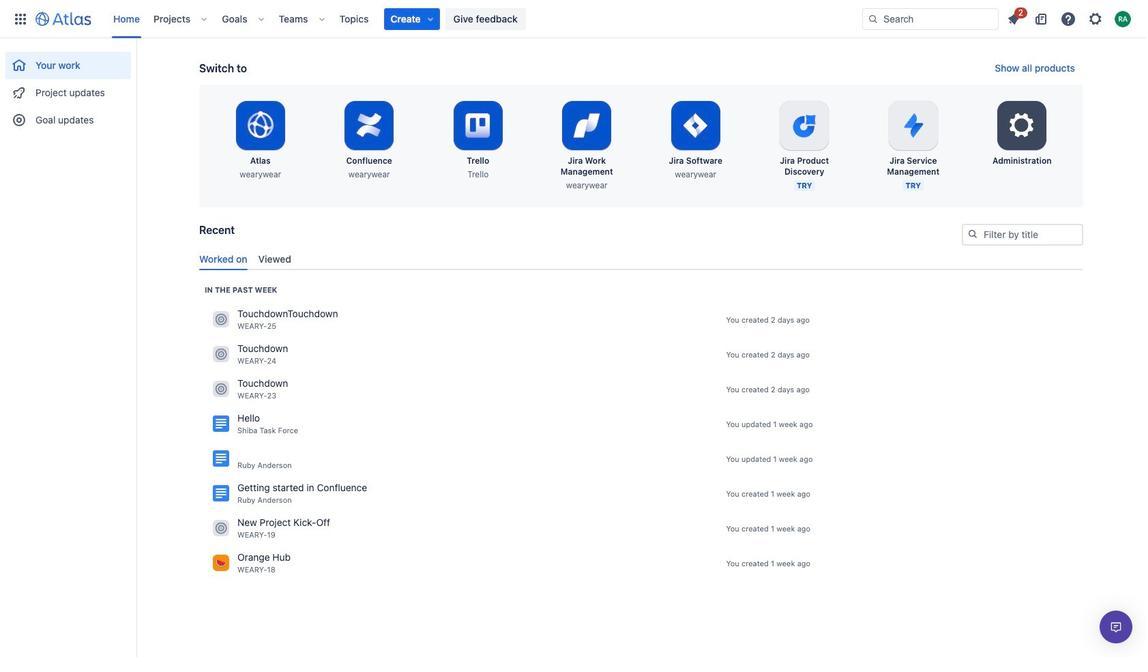 Task type: describe. For each thing, give the bounding box(es) containing it.
1 townsquare image from the top
[[213, 311, 229, 328]]

switch to... image
[[12, 11, 29, 27]]

search image
[[868, 13, 879, 24]]

notifications image
[[1006, 11, 1022, 27]]

search image
[[968, 229, 979, 240]]

Filter by title field
[[964, 225, 1082, 244]]

1 vertical spatial settings image
[[1006, 109, 1039, 142]]

confluence image
[[213, 416, 229, 432]]

3 townsquare image from the top
[[213, 520, 229, 537]]

account image
[[1115, 11, 1131, 27]]



Task type: locate. For each thing, give the bounding box(es) containing it.
0 horizontal spatial settings image
[[1006, 109, 1039, 142]]

help image
[[1060, 11, 1077, 27]]

confluence image
[[213, 451, 229, 467], [213, 485, 229, 502]]

townsquare image
[[213, 381, 229, 397]]

Search field
[[863, 8, 999, 30]]

tab list
[[194, 247, 1089, 270]]

top element
[[8, 0, 863, 38]]

group
[[5, 38, 131, 138]]

4 townsquare image from the top
[[213, 555, 229, 571]]

townsquare image
[[213, 311, 229, 328], [213, 346, 229, 363], [213, 520, 229, 537], [213, 555, 229, 571]]

banner
[[0, 0, 1146, 38]]

1 confluence image from the top
[[213, 451, 229, 467]]

2 confluence image from the top
[[213, 485, 229, 502]]

2 townsquare image from the top
[[213, 346, 229, 363]]

0 vertical spatial confluence image
[[213, 451, 229, 467]]

settings image
[[1088, 11, 1104, 27], [1006, 109, 1039, 142]]

heading
[[205, 284, 277, 295]]

1 horizontal spatial settings image
[[1088, 11, 1104, 27]]

1 vertical spatial confluence image
[[213, 485, 229, 502]]

0 vertical spatial settings image
[[1088, 11, 1104, 27]]

None search field
[[863, 8, 999, 30]]



Task type: vqa. For each thing, say whether or not it's contained in the screenshot.
top element
yes



